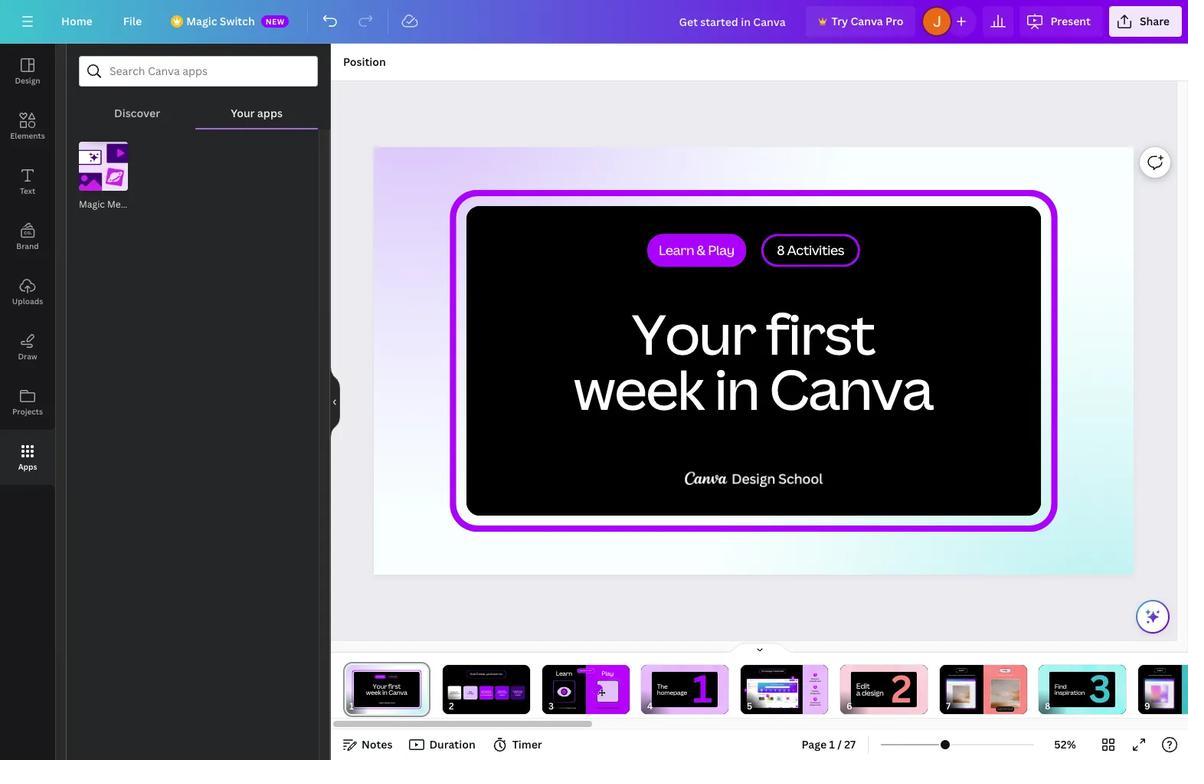 Task type: locate. For each thing, give the bounding box(es) containing it.
2 left the "find your projects here create a design here find recent designs here"
[[793, 676, 794, 680]]

collaborate,
[[513, 690, 523, 692]]

elements
[[484, 692, 492, 694]]

0 horizontal spatial your
[[231, 106, 255, 120]]

edit left get
[[469, 691, 472, 693]]

edit a design left get
[[467, 691, 474, 695]]

publish
[[515, 694, 521, 696]]

with inside work with photos and videos
[[503, 690, 506, 692]]

a right the 'graphics'
[[1167, 674, 1168, 676]]

1 up projects
[[815, 673, 816, 677]]

your
[[816, 678, 820, 681], [454, 691, 458, 693]]

a right the around
[[467, 693, 468, 695]]

1 horizontal spatial text
[[1009, 674, 1011, 676]]

find for 3
[[1055, 682, 1067, 691]]

happen
[[613, 707, 619, 709]]

design right the "find your projects here create a design here find recent designs here"
[[862, 688, 884, 698]]

discover
[[114, 106, 160, 120]]

1 vertical spatial your
[[632, 296, 756, 371]]

and right photos
[[504, 692, 507, 694]]

hide image
[[330, 365, 340, 439]]

page
[[802, 737, 827, 752]]

0 vertical spatial how
[[957, 674, 960, 676]]

your inside the "find your projects here create a design here find recent designs here"
[[816, 678, 820, 681]]

0 horizontal spatial text
[[973, 674, 975, 676]]

with left the elements
[[481, 692, 484, 694]]

around
[[453, 693, 459, 695]]

how right watch
[[957, 674, 960, 676]]

magic inside main menu bar
[[186, 14, 217, 28]]

here
[[817, 680, 821, 683], [817, 692, 821, 695], [817, 704, 821, 706]]

3 right inspiration
[[1090, 662, 1112, 714]]

photos
[[498, 692, 503, 694]]

hide pages image
[[723, 642, 797, 654]]

and right edit
[[967, 674, 969, 676]]

to down it's
[[1001, 694, 1003, 695]]

a
[[1167, 674, 1168, 676], [856, 688, 861, 698], [818, 690, 819, 693], [467, 693, 468, 695], [558, 707, 559, 709]]

3 left the "find your projects here create a design here find recent designs here"
[[768, 694, 769, 698]]

find for way
[[451, 691, 454, 693]]

find your projects here create a design here find recent designs here
[[810, 678, 821, 706]]

edit a design
[[856, 681, 884, 698], [467, 691, 474, 695]]

try canva pro
[[832, 14, 904, 28]]

design right the 'graphics'
[[1168, 674, 1172, 676]]

week in canva
[[573, 351, 933, 426]]

templates
[[484, 694, 492, 696]]

52% button
[[1041, 733, 1090, 757]]

2 horizontal spatial 2
[[891, 662, 912, 714]]

here right projects
[[817, 680, 821, 683]]

0 vertical spatial your
[[231, 106, 255, 120]]

your for your apps
[[231, 106, 255, 120]]

to
[[960, 674, 961, 676], [1152, 674, 1153, 676], [1166, 674, 1167, 676], [1001, 694, 1003, 695]]

brand button
[[0, 209, 55, 264]]

and left the make
[[603, 707, 606, 709]]

designs
[[810, 704, 817, 706]]

1 horizontal spatial edit
[[856, 681, 870, 691]]

your inside find your way around
[[454, 691, 458, 693]]

your right way
[[454, 691, 458, 693]]

1 right the homepage
[[693, 662, 713, 714]]

1
[[693, 662, 713, 714], [815, 673, 816, 677], [745, 689, 746, 692], [829, 737, 835, 752]]

inspiration
[[1055, 689, 1086, 697]]

design inside button
[[1168, 674, 1172, 676]]

27
[[845, 737, 856, 752]]

experiment
[[997, 674, 1004, 676]]

side panel tab list
[[0, 44, 55, 485]]

position
[[343, 54, 386, 69]]

0 horizontal spatial magic
[[79, 198, 105, 211]]

with
[[1004, 674, 1006, 676], [503, 690, 506, 692], [481, 692, 484, 694]]

1 down 'hide pages' image
[[745, 689, 746, 692]]

0 vertical spatial your
[[816, 678, 820, 681]]

to right the 'graphics'
[[1166, 674, 1167, 676]]

0 horizontal spatial with
[[481, 692, 484, 694]]

find inside the find inspiration 3
[[1055, 682, 1067, 691]]

your inside button
[[231, 106, 255, 120]]

magic media
[[79, 198, 134, 211]]

1 horizontal spatial your
[[816, 678, 820, 681]]

share
[[514, 692, 518, 694]]

2 vertical spatial here
[[817, 704, 821, 706]]

how
[[1149, 674, 1152, 676]]

with inside get inspired with elements and templates
[[481, 692, 484, 694]]

a right the "find your projects here create a design here find recent designs here"
[[856, 688, 861, 698]]

1 horizontal spatial 3
[[815, 697, 817, 701]]

how right learn
[[573, 707, 576, 709]]

and left add
[[1156, 674, 1158, 676]]

present button
[[1020, 6, 1103, 37]]

2 horizontal spatial with
[[1004, 674, 1006, 676]]

edit
[[964, 674, 967, 676]]

2 up create
[[815, 685, 816, 689]]

magic switch
[[186, 14, 255, 28]]

edit a design right the "find your projects here create a design here find recent designs here"
[[856, 681, 884, 698]]

0 vertical spatial canva
[[851, 14, 883, 28]]

and down get
[[481, 694, 484, 696]]

1 horizontal spatial magic
[[186, 14, 217, 28]]

new
[[266, 16, 285, 27]]

your apps button
[[196, 87, 318, 128]]

videos
[[499, 694, 505, 696]]

text
[[973, 674, 975, 676], [1009, 674, 1011, 676]]

a inside the "find your projects here create a design here find recent designs here"
[[818, 690, 819, 693]]

edit right the "find your projects here create a design here find recent designs here"
[[856, 681, 870, 691]]

and right share
[[519, 692, 522, 694]]

to left add,
[[960, 674, 961, 676]]

1 left /
[[829, 737, 835, 752]]

design
[[15, 75, 40, 86]]

home
[[61, 14, 93, 28]]

find
[[812, 678, 815, 681], [1055, 682, 1067, 691], [451, 691, 454, 693], [811, 702, 814, 704]]

0 horizontal spatial 3
[[768, 694, 769, 698]]

2
[[891, 662, 912, 714], [793, 676, 794, 680], [815, 685, 816, 689]]

text right resize
[[973, 674, 975, 676]]

text right the
[[1009, 674, 1011, 676]]

edit
[[856, 681, 870, 691], [469, 691, 472, 693]]

3
[[1090, 662, 1112, 714], [768, 694, 769, 698], [815, 697, 817, 701]]

3 up recent
[[815, 697, 817, 701]]

1 vertical spatial your
[[454, 691, 458, 693]]

1 horizontal spatial with
[[503, 690, 506, 692]]

1 horizontal spatial your
[[632, 296, 756, 371]]

1 inside button
[[829, 737, 835, 752]]

and left learn
[[564, 707, 567, 709]]

find
[[1153, 674, 1156, 676]]

how to find and add graphics to a design
[[1149, 674, 1172, 676]]

with right work
[[503, 690, 506, 692]]

2 horizontal spatial 3
[[1090, 662, 1112, 714]]

magic left media
[[79, 198, 105, 211]]

how
[[957, 674, 960, 676], [573, 707, 576, 709]]

with left the
[[1004, 674, 1006, 676]]

page 1 image
[[343, 665, 430, 714]]

2 left "click"
[[891, 662, 912, 714]]

0 vertical spatial magic
[[186, 14, 217, 28]]

1 vertical spatial magic
[[79, 198, 105, 211]]

magic
[[186, 14, 217, 28], [79, 198, 105, 211]]

recent
[[815, 702, 821, 704]]

0 horizontal spatial edit
[[469, 691, 472, 693]]

magic left 'switch' at the left of page
[[186, 14, 217, 28]]

here up recent
[[817, 692, 821, 695]]

projects
[[810, 680, 817, 683]]

0 horizontal spatial your
[[454, 691, 458, 693]]

a right create
[[818, 690, 819, 693]]

52%
[[1055, 737, 1076, 752]]

design up recent
[[811, 692, 816, 695]]

0 horizontal spatial how
[[573, 707, 576, 709]]

1 text from the left
[[973, 674, 975, 676]]

here right designs on the right bottom of the page
[[817, 704, 821, 706]]

duration
[[429, 737, 476, 752]]

your up create
[[816, 678, 820, 681]]

click
[[948, 674, 951, 676]]

your
[[231, 106, 255, 120], [632, 296, 756, 371]]

time
[[1006, 692, 1009, 694]]

uploads
[[12, 296, 43, 307]]

magic for magic switch
[[186, 14, 217, 28]]

a left video
[[558, 707, 559, 709]]

and right "click"
[[951, 674, 953, 676]]

share
[[1140, 14, 1170, 28]]

find inside find your way around
[[451, 691, 454, 693]]



Task type: describe. For each thing, give the bounding box(es) containing it.
the homepage 1
[[658, 662, 713, 714]]

apps button
[[0, 430, 55, 485]]

how to find and add graphics to a design button
[[1139, 665, 1189, 714]]

page 1 / 27 button
[[796, 733, 862, 757]]

pro
[[886, 14, 904, 28]]

present
[[1051, 14, 1091, 28]]

week
[[573, 351, 704, 426]]

uploads button
[[0, 264, 55, 320]]

it
[[611, 707, 613, 709]]

it's
[[1002, 692, 1005, 694]]

graphics
[[1161, 674, 1166, 676]]

try canva pro button
[[806, 6, 916, 37]]

watch
[[954, 674, 957, 676]]

work with photos and videos
[[498, 690, 507, 696]]

create
[[812, 690, 818, 693]]

1 horizontal spatial how
[[957, 674, 960, 676]]

and inside work with photos and videos
[[504, 692, 507, 694]]

add
[[1158, 674, 1161, 676]]

the
[[658, 682, 668, 691]]

canva assistant image
[[1144, 608, 1162, 626]]

magic for magic media
[[79, 198, 105, 211]]

watch
[[552, 707, 557, 709]]

page 1 / 27
[[802, 737, 856, 752]]

get inspired with elements and templates
[[481, 690, 492, 696]]

add,
[[962, 674, 964, 676]]

your for here
[[816, 678, 820, 681]]

a inside button
[[1167, 674, 1168, 676]]

to left find
[[1152, 674, 1153, 676]]

your apps
[[231, 106, 283, 120]]

main menu bar
[[0, 0, 1189, 44]]

and inside get inspired with elements and templates
[[481, 694, 484, 696]]

switch
[[220, 14, 255, 28]]

watch a video and learn how interact and make it happen
[[552, 707, 619, 709]]

0 horizontal spatial edit a design
[[467, 691, 474, 695]]

design right the around
[[469, 693, 474, 695]]

it's time to explore
[[1001, 692, 1009, 695]]

elements button
[[0, 99, 55, 154]]

home link
[[49, 6, 105, 37]]

text button
[[0, 154, 55, 209]]

and inside collaborate, share and publish
[[519, 692, 522, 694]]

media
[[107, 198, 134, 211]]

design button
[[0, 44, 55, 99]]

/
[[838, 737, 842, 752]]

duration button
[[405, 733, 482, 757]]

inspired
[[485, 690, 491, 692]]

video
[[559, 707, 564, 709]]

learn
[[568, 707, 572, 709]]

apps
[[18, 461, 37, 472]]

your first
[[632, 296, 875, 371]]

in
[[715, 351, 759, 426]]

brand
[[16, 241, 39, 251]]

text
[[20, 185, 35, 196]]

find inspiration 3
[[1055, 662, 1112, 714]]

canva inside try canva pro button
[[851, 14, 883, 28]]

Search Canva apps search field
[[110, 57, 287, 86]]

resize
[[969, 674, 973, 676]]

click and watch how to add, edit and resize text experiment with the text box
[[948, 674, 1014, 676]]

projects
[[12, 406, 43, 417]]

Page title text field
[[361, 699, 367, 714]]

learn
[[556, 670, 572, 678]]

timer button
[[488, 733, 548, 757]]

your for your first
[[632, 296, 756, 371]]

1 vertical spatial here
[[817, 692, 821, 695]]

play
[[601, 670, 614, 678]]

box
[[1011, 674, 1014, 676]]

2 text from the left
[[1009, 674, 1011, 676]]

make
[[607, 707, 611, 709]]

your for around
[[454, 691, 458, 693]]

notes button
[[337, 733, 399, 757]]

collaborate, share and publish
[[513, 690, 523, 696]]

find your way around
[[450, 691, 459, 695]]

elements
[[10, 130, 45, 141]]

share button
[[1109, 6, 1182, 37]]

file
[[123, 14, 142, 28]]

1 horizontal spatial edit a design
[[856, 681, 884, 698]]

position button
[[337, 50, 392, 74]]

draw button
[[0, 320, 55, 375]]

discover button
[[79, 87, 196, 128]]

0 horizontal spatial 2
[[793, 676, 794, 680]]

Design title text field
[[667, 6, 800, 37]]

1 vertical spatial canva
[[770, 351, 933, 426]]

1 vertical spatial how
[[573, 707, 576, 709]]

projects button
[[0, 375, 55, 430]]

to inside it's time to explore
[[1001, 694, 1003, 695]]

first
[[766, 296, 875, 371]]

homepage
[[658, 689, 688, 697]]

0 vertical spatial here
[[817, 680, 821, 683]]

interact
[[596, 707, 603, 709]]

notes
[[362, 737, 393, 752]]

1 horizontal spatial 2
[[815, 685, 816, 689]]

apps
[[257, 106, 283, 120]]

try
[[832, 14, 848, 28]]

draw
[[18, 351, 37, 362]]

find for projects
[[812, 678, 815, 681]]

work
[[498, 690, 502, 692]]

and inside button
[[1156, 674, 1158, 676]]

design inside the "find your projects here create a design here find recent designs here"
[[811, 692, 816, 695]]

explore
[[1004, 694, 1009, 695]]

get
[[481, 690, 484, 692]]



Task type: vqa. For each thing, say whether or not it's contained in the screenshot.
How
yes



